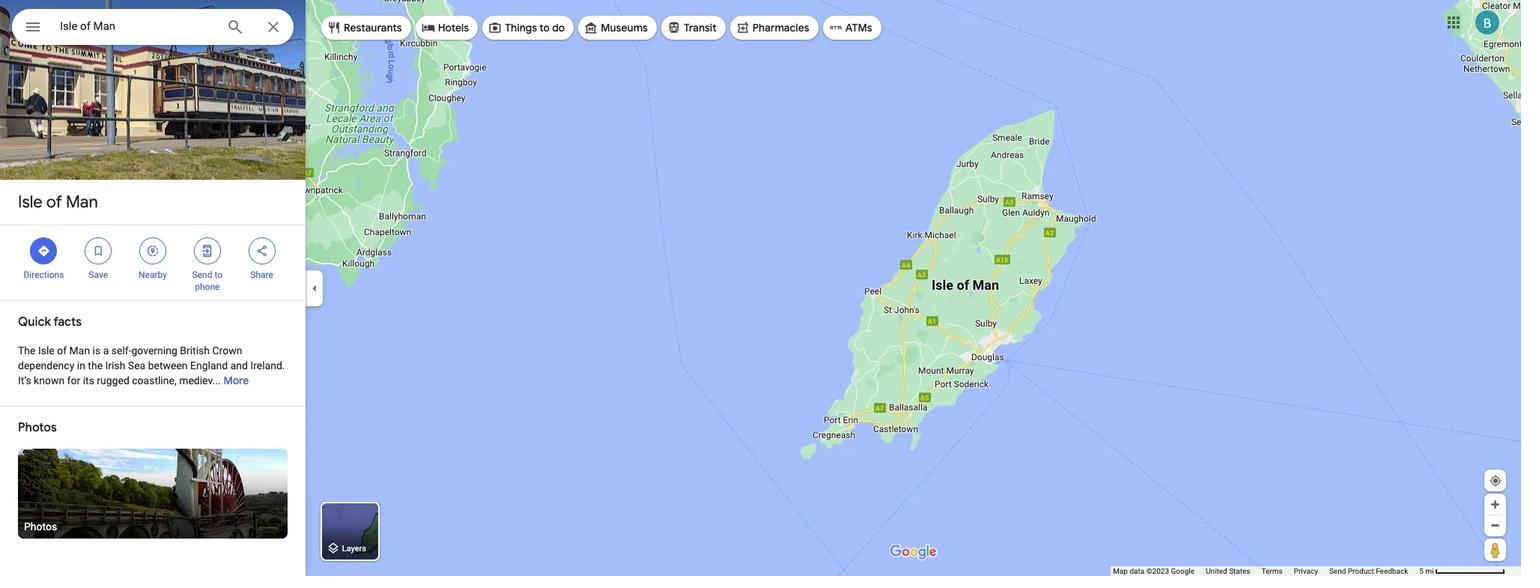 Task type: describe. For each thing, give the bounding box(es) containing it.
map
[[1113, 567, 1128, 575]]

©2023
[[1147, 567, 1169, 575]]

restaurants button
[[321, 10, 411, 46]]

states
[[1229, 567, 1251, 575]]


[[37, 243, 50, 259]]

photos inside button
[[24, 521, 57, 533]]

privacy button
[[1294, 566, 1318, 576]]

send for send to phone
[[192, 270, 212, 280]]

isle of man
[[18, 192, 98, 213]]

zoom in image
[[1490, 499, 1501, 510]]

dependency
[[18, 360, 74, 372]]

united states button
[[1206, 566, 1251, 576]]

hotels button
[[415, 10, 478, 46]]

isle inside the isle of man is a self-governing british crown dependency in the irish sea between england and ireland. it's known for its rugged coastline, mediev...
[[38, 345, 55, 357]]

nearby
[[139, 270, 167, 280]]

things to do button
[[482, 10, 574, 46]]

pharmacies button
[[730, 10, 818, 46]]

british
[[180, 345, 210, 357]]

united
[[1206, 567, 1227, 575]]

terms
[[1262, 567, 1283, 575]]

atms button
[[823, 10, 881, 46]]

google maps element
[[0, 0, 1521, 576]]

 search field
[[12, 9, 306, 48]]

ireland.
[[250, 360, 285, 372]]

self-
[[111, 345, 131, 357]]

map data ©2023 google
[[1113, 567, 1195, 575]]

its
[[83, 375, 94, 387]]


[[201, 243, 214, 259]]

known
[[34, 375, 65, 387]]

to for phone
[[215, 270, 222, 280]]

the isle of man is a self-governing british crown dependency in the irish sea between england and ireland. it's known for its rugged coastline, mediev...
[[18, 345, 285, 387]]

google
[[1171, 567, 1195, 575]]

footer inside google maps element
[[1113, 566, 1420, 576]]

google account: brad klo  
(klobrad84@gmail.com) image
[[1476, 10, 1500, 34]]

privacy
[[1294, 567, 1318, 575]]

sea
[[128, 360, 145, 372]]

show street view coverage image
[[1485, 539, 1506, 561]]

phone
[[195, 282, 220, 292]]

united states
[[1206, 567, 1251, 575]]

zoom out image
[[1490, 520, 1501, 531]]

museums button
[[578, 10, 657, 46]]


[[24, 16, 42, 37]]

quick facts
[[18, 315, 82, 330]]

rugged
[[97, 375, 129, 387]]

man inside the isle of man is a self-governing british crown dependency in the irish sea between england and ireland. it's known for its rugged coastline, mediev...
[[69, 345, 90, 357]]

quick
[[18, 315, 51, 330]]

send to phone
[[192, 270, 222, 292]]

of inside the isle of man is a self-governing british crown dependency in the irish sea between england and ireland. it's known for its rugged coastline, mediev...
[[57, 345, 67, 357]]

the
[[88, 360, 103, 372]]

atms
[[845, 21, 872, 34]]

5
[[1420, 567, 1424, 575]]

crown
[[212, 345, 242, 357]]

a
[[103, 345, 109, 357]]

 button
[[12, 9, 54, 48]]

5 mi button
[[1420, 567, 1506, 575]]

collapse side panel image
[[306, 280, 323, 296]]

restaurants
[[344, 21, 402, 34]]

hotels
[[438, 21, 469, 34]]

and
[[230, 360, 248, 372]]

actions for isle of man region
[[0, 225, 306, 300]]

terms button
[[1262, 566, 1283, 576]]

0 vertical spatial isle
[[18, 192, 42, 213]]

layers
[[342, 544, 366, 554]]



Task type: vqa. For each thing, say whether or not it's contained in the screenshot.
 atms
no



Task type: locate. For each thing, give the bounding box(es) containing it.
1 vertical spatial to
[[215, 270, 222, 280]]

Isle of Man field
[[12, 9, 294, 45]]

isle of man main content
[[0, 0, 306, 576]]

send for send product feedback
[[1329, 567, 1346, 575]]

send up phone at the left of the page
[[192, 270, 212, 280]]

of
[[46, 192, 62, 213], [57, 345, 67, 357]]

isle
[[18, 192, 42, 213], [38, 345, 55, 357]]

1 vertical spatial man
[[69, 345, 90, 357]]

send left the product
[[1329, 567, 1346, 575]]

0 horizontal spatial to
[[215, 270, 222, 280]]

of up ''
[[46, 192, 62, 213]]

photos button
[[18, 449, 288, 539]]

between
[[148, 360, 188, 372]]

mediev...
[[179, 375, 221, 387]]

to inside button
[[540, 21, 550, 34]]

things to do
[[505, 21, 565, 34]]

governing
[[131, 345, 177, 357]]

transit button
[[661, 10, 726, 46]]

0 vertical spatial photos
[[18, 420, 57, 435]]

show your location image
[[1489, 474, 1503, 488]]

transit
[[684, 21, 717, 34]]

1 vertical spatial isle
[[38, 345, 55, 357]]

photos
[[18, 420, 57, 435], [24, 521, 57, 533]]

mi
[[1426, 567, 1434, 575]]

send inside send to phone
[[192, 270, 212, 280]]

the
[[18, 345, 36, 357]]

facts
[[53, 315, 82, 330]]

0 vertical spatial man
[[66, 192, 98, 213]]

1 horizontal spatial to
[[540, 21, 550, 34]]

1 horizontal spatial send
[[1329, 567, 1346, 575]]


[[255, 243, 269, 259]]

0 vertical spatial to
[[540, 21, 550, 34]]

1 vertical spatial of
[[57, 345, 67, 357]]

england
[[190, 360, 228, 372]]

more button
[[224, 362, 249, 399]]

send inside send product feedback button
[[1329, 567, 1346, 575]]

send product feedback
[[1329, 567, 1408, 575]]

irish
[[105, 360, 125, 372]]

footer containing map data ©2023 google
[[1113, 566, 1420, 576]]

man up in
[[69, 345, 90, 357]]

for
[[67, 375, 80, 387]]

man
[[66, 192, 98, 213], [69, 345, 90, 357]]

product
[[1348, 567, 1374, 575]]

footer
[[1113, 566, 1420, 576]]

man up ""
[[66, 192, 98, 213]]

5 mi
[[1420, 567, 1434, 575]]

1 vertical spatial send
[[1329, 567, 1346, 575]]

send product feedback button
[[1329, 566, 1408, 576]]

None field
[[60, 17, 214, 35]]


[[146, 243, 160, 259]]

0 vertical spatial send
[[192, 270, 212, 280]]

1 vertical spatial photos
[[24, 521, 57, 533]]

to for do
[[540, 21, 550, 34]]

to inside send to phone
[[215, 270, 222, 280]]

0 vertical spatial of
[[46, 192, 62, 213]]

send
[[192, 270, 212, 280], [1329, 567, 1346, 575]]

it's
[[18, 375, 31, 387]]

pharmacies
[[753, 21, 809, 34]]

isle up dependency
[[38, 345, 55, 357]]

of up dependency
[[57, 345, 67, 357]]

things
[[505, 21, 537, 34]]

none field inside the isle of man field
[[60, 17, 214, 35]]

more
[[224, 374, 249, 387]]

share
[[250, 270, 273, 280]]

data
[[1130, 567, 1145, 575]]

is
[[93, 345, 101, 357]]

0 horizontal spatial send
[[192, 270, 212, 280]]

museums
[[601, 21, 648, 34]]

do
[[552, 21, 565, 34]]

to up phone at the left of the page
[[215, 270, 222, 280]]

directions
[[24, 270, 64, 280]]

isle up ''
[[18, 192, 42, 213]]

to
[[540, 21, 550, 34], [215, 270, 222, 280]]

to left do
[[540, 21, 550, 34]]

feedback
[[1376, 567, 1408, 575]]

coastline,
[[132, 375, 177, 387]]

save
[[89, 270, 108, 280]]

in
[[77, 360, 85, 372]]


[[92, 243, 105, 259]]



